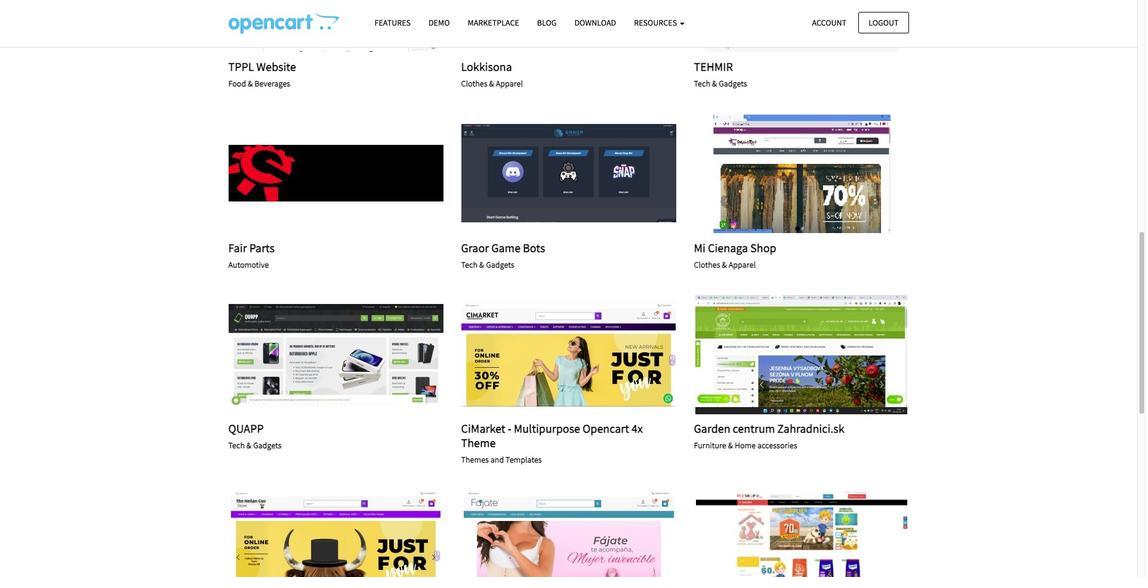 Task type: vqa. For each thing, say whether or not it's contained in the screenshot.
the Administrator Dashboard 'image'
no



Task type: describe. For each thing, give the bounding box(es) containing it.
gadgets for quapp
[[253, 441, 282, 452]]

quapp tech & gadgets
[[228, 422, 282, 452]]

view project link for the heilan coo store image on the bottom left
[[303, 544, 369, 558]]

apparel inside mi cienaga shop clothes & apparel
[[729, 260, 756, 270]]

garden centrum zahradnici.sk image
[[694, 296, 909, 415]]

account link
[[802, 12, 857, 33]]

view for graor game bots "image"
[[536, 168, 558, 179]]

logout
[[869, 17, 899, 28]]

account
[[812, 17, 847, 28]]

apparel inside lokkisona clothes & apparel
[[496, 78, 523, 89]]

bots
[[523, 240, 545, 255]]

project for view project "link" for mi cienaga shop image
[[794, 168, 834, 179]]

view for cimarket - multipurpose opencart 4x theme image
[[536, 350, 558, 360]]

garden
[[694, 422, 731, 437]]

view for the heilan coo store image on the bottom left
[[303, 545, 325, 556]]

fair parts automotive
[[228, 240, 275, 270]]

project for view project "link" related to fajate venezuela image
[[561, 545, 602, 556]]

parts
[[249, 240, 275, 255]]

view project link for petshop18 image
[[769, 544, 834, 558]]

cienaga
[[708, 240, 748, 255]]

& inside tppl website food & beverages
[[248, 78, 253, 89]]

food
[[228, 78, 246, 89]]

project for view project "link" for cimarket - multipurpose opencart 4x theme image
[[561, 350, 602, 360]]

view project for view project "link" for mi cienaga shop image
[[769, 168, 834, 179]]

furniture
[[694, 441, 727, 452]]

beverages
[[255, 78, 290, 89]]

tech for tehmir
[[694, 78, 711, 89]]

clothes inside lokkisona clothes & apparel
[[461, 78, 488, 89]]

project for view project "link" for quapp image
[[328, 350, 369, 360]]

view project for view project "link" related to fajate venezuela image
[[536, 545, 602, 556]]

view project for garden centrum zahradnici.sk image's view project "link"
[[769, 350, 834, 360]]

& inside quapp tech & gadgets
[[246, 441, 252, 452]]

fair
[[228, 240, 247, 255]]

cimarket - multipurpose opencart 4x theme image
[[461, 296, 676, 415]]

garden centrum zahradnici.sk furniture & home accessories
[[694, 422, 845, 452]]

project for garden centrum zahradnici.sk image's view project "link"
[[794, 350, 834, 360]]

view project for the heilan coo store image on the bottom left view project "link"
[[303, 545, 369, 556]]

mi
[[694, 240, 706, 255]]

cimarket - multipurpose opencart 4x theme themes and templates
[[461, 422, 643, 466]]

lokkisona image
[[461, 0, 676, 52]]

tehmir
[[694, 59, 733, 74]]

view project for view project "link" for quapp image
[[303, 350, 369, 360]]

project for the heilan coo store image on the bottom left view project "link"
[[328, 545, 369, 556]]

themes
[[461, 455, 489, 466]]

view project link for cimarket - multipurpose opencart 4x theme image
[[536, 349, 602, 362]]

gadgets for tehmir
[[719, 78, 747, 89]]

and
[[491, 455, 504, 466]]

resources link
[[625, 13, 694, 34]]

& inside the graor game bots tech & gadgets
[[479, 260, 484, 270]]

blog
[[537, 17, 557, 28]]

resources
[[634, 17, 679, 28]]

view for petshop18 image
[[769, 545, 791, 556]]

download link
[[566, 13, 625, 34]]

cimarket
[[461, 422, 505, 437]]



Task type: locate. For each thing, give the bounding box(es) containing it.
game
[[491, 240, 521, 255]]

fair parts image
[[228, 114, 443, 234]]

view project for view project "link" for petshop18 image
[[769, 545, 834, 556]]

graor
[[461, 240, 489, 255]]

tppl website image
[[228, 0, 443, 52]]

tech down tehmir
[[694, 78, 711, 89]]

logout link
[[859, 12, 909, 33]]

demo link
[[420, 13, 459, 34]]

project for view project "link" for petshop18 image
[[794, 545, 834, 556]]

view project link for garden centrum zahradnici.sk image
[[769, 349, 834, 362]]

& down quapp
[[246, 441, 252, 452]]

view for mi cienaga shop image
[[769, 168, 791, 179]]

marketplace
[[468, 17, 519, 28]]

demo
[[429, 17, 450, 28]]

clothes down the mi
[[694, 260, 720, 270]]

0 horizontal spatial tech
[[228, 441, 245, 452]]

templates
[[506, 455, 542, 466]]

apparel down lokkisona
[[496, 78, 523, 89]]

shop
[[751, 240, 777, 255]]

features link
[[366, 13, 420, 34]]

& left 'home'
[[728, 441, 733, 452]]

1 vertical spatial apparel
[[729, 260, 756, 270]]

tech
[[694, 78, 711, 89], [461, 260, 478, 270], [228, 441, 245, 452]]

4x
[[632, 422, 643, 437]]

zahradnici.sk
[[778, 422, 845, 437]]

gadgets inside the graor game bots tech & gadgets
[[486, 260, 515, 270]]

apparel down cienaga
[[729, 260, 756, 270]]

lokkisona clothes & apparel
[[461, 59, 523, 89]]

1 horizontal spatial gadgets
[[486, 260, 515, 270]]

2 horizontal spatial gadgets
[[719, 78, 747, 89]]

& down tehmir
[[712, 78, 717, 89]]

quapp
[[228, 422, 264, 437]]

lokkisona
[[461, 59, 512, 74]]

petshop18 image
[[694, 491, 909, 578]]

opencart
[[583, 422, 629, 437]]

blog link
[[528, 13, 566, 34]]

gadgets down tehmir
[[719, 78, 747, 89]]

clothes
[[461, 78, 488, 89], [694, 260, 720, 270]]

view project link for fajate venezuela image
[[536, 544, 602, 558]]

0 vertical spatial apparel
[[496, 78, 523, 89]]

view for garden centrum zahradnici.sk image
[[769, 350, 791, 360]]

gadgets inside tehmir tech & gadgets
[[719, 78, 747, 89]]

tech for quapp
[[228, 441, 245, 452]]

tech inside the graor game bots tech & gadgets
[[461, 260, 478, 270]]

0 vertical spatial tech
[[694, 78, 711, 89]]

tech inside quapp tech & gadgets
[[228, 441, 245, 452]]

& right food
[[248, 78, 253, 89]]

fajate venezuela image
[[461, 491, 676, 578]]

view project
[[536, 168, 602, 179], [769, 168, 834, 179], [303, 350, 369, 360], [536, 350, 602, 360], [769, 350, 834, 360], [303, 545, 369, 556], [536, 545, 602, 556], [769, 545, 834, 556]]

mi cienaga shop clothes & apparel
[[694, 240, 777, 270]]

view project link for graor game bots "image"
[[536, 167, 602, 181]]

view project link for quapp image
[[303, 349, 369, 362]]

gadgets down the game
[[486, 260, 515, 270]]

quapp image
[[228, 296, 443, 415]]

0 horizontal spatial clothes
[[461, 78, 488, 89]]

tppl website food & beverages
[[228, 59, 296, 89]]

gadgets down quapp
[[253, 441, 282, 452]]

tehmir image
[[694, 0, 909, 52]]

1 horizontal spatial tech
[[461, 260, 478, 270]]

theme
[[461, 436, 496, 451]]

website
[[256, 59, 296, 74]]

view project link
[[536, 167, 602, 181], [769, 167, 834, 181], [303, 349, 369, 362], [536, 349, 602, 362], [769, 349, 834, 362], [303, 544, 369, 558], [536, 544, 602, 558], [769, 544, 834, 558]]

graor game bots tech & gadgets
[[461, 240, 545, 270]]

& inside the garden centrum zahradnici.sk furniture & home accessories
[[728, 441, 733, 452]]

2 vertical spatial tech
[[228, 441, 245, 452]]

mi cienaga shop image
[[694, 114, 909, 234]]

& down graor
[[479, 260, 484, 270]]

automotive
[[228, 260, 269, 270]]

clothes down lokkisona
[[461, 78, 488, 89]]

1 vertical spatial clothes
[[694, 260, 720, 270]]

0 horizontal spatial gadgets
[[253, 441, 282, 452]]

& inside mi cienaga shop clothes & apparel
[[722, 260, 727, 270]]

1 vertical spatial tech
[[461, 260, 478, 270]]

1 horizontal spatial apparel
[[729, 260, 756, 270]]

graor game bots image
[[461, 114, 676, 234]]

download
[[575, 17, 616, 28]]

1 vertical spatial gadgets
[[486, 260, 515, 270]]

view project for view project "link" for cimarket - multipurpose opencart 4x theme image
[[536, 350, 602, 360]]

& down lokkisona
[[489, 78, 494, 89]]

2 vertical spatial gadgets
[[253, 441, 282, 452]]

& inside lokkisona clothes & apparel
[[489, 78, 494, 89]]

marketplace link
[[459, 13, 528, 34]]

view
[[536, 168, 558, 179], [769, 168, 791, 179], [303, 350, 325, 360], [536, 350, 558, 360], [769, 350, 791, 360], [303, 545, 325, 556], [536, 545, 558, 556], [769, 545, 791, 556]]

tppl
[[228, 59, 254, 74]]

view project link for mi cienaga shop image
[[769, 167, 834, 181]]

0 vertical spatial clothes
[[461, 78, 488, 89]]

tech down graor
[[461, 260, 478, 270]]

1 horizontal spatial clothes
[[694, 260, 720, 270]]

2 horizontal spatial tech
[[694, 78, 711, 89]]

tech down quapp
[[228, 441, 245, 452]]

0 horizontal spatial apparel
[[496, 78, 523, 89]]

features
[[375, 17, 411, 28]]

& inside tehmir tech & gadgets
[[712, 78, 717, 89]]

-
[[508, 422, 511, 437]]

the heilan coo store image
[[228, 491, 443, 578]]

project for graor game bots "image" view project "link"
[[561, 168, 602, 179]]

& down cienaga
[[722, 260, 727, 270]]

0 vertical spatial gadgets
[[719, 78, 747, 89]]

tech inside tehmir tech & gadgets
[[694, 78, 711, 89]]

gadgets inside quapp tech & gadgets
[[253, 441, 282, 452]]

gadgets
[[719, 78, 747, 89], [486, 260, 515, 270], [253, 441, 282, 452]]

&
[[248, 78, 253, 89], [489, 78, 494, 89], [712, 78, 717, 89], [479, 260, 484, 270], [722, 260, 727, 270], [246, 441, 252, 452], [728, 441, 733, 452]]

view for fajate venezuela image
[[536, 545, 558, 556]]

project
[[561, 168, 602, 179], [794, 168, 834, 179], [328, 350, 369, 360], [561, 350, 602, 360], [794, 350, 834, 360], [328, 545, 369, 556], [561, 545, 602, 556], [794, 545, 834, 556]]

multipurpose
[[514, 422, 580, 437]]

view for quapp image
[[303, 350, 325, 360]]

tehmir tech & gadgets
[[694, 59, 747, 89]]

apparel
[[496, 78, 523, 89], [729, 260, 756, 270]]

home
[[735, 441, 756, 452]]

opencart - showcase image
[[228, 13, 339, 34]]

accessories
[[758, 441, 797, 452]]

view project for graor game bots "image" view project "link"
[[536, 168, 602, 179]]

clothes inside mi cienaga shop clothes & apparel
[[694, 260, 720, 270]]

centrum
[[733, 422, 775, 437]]



